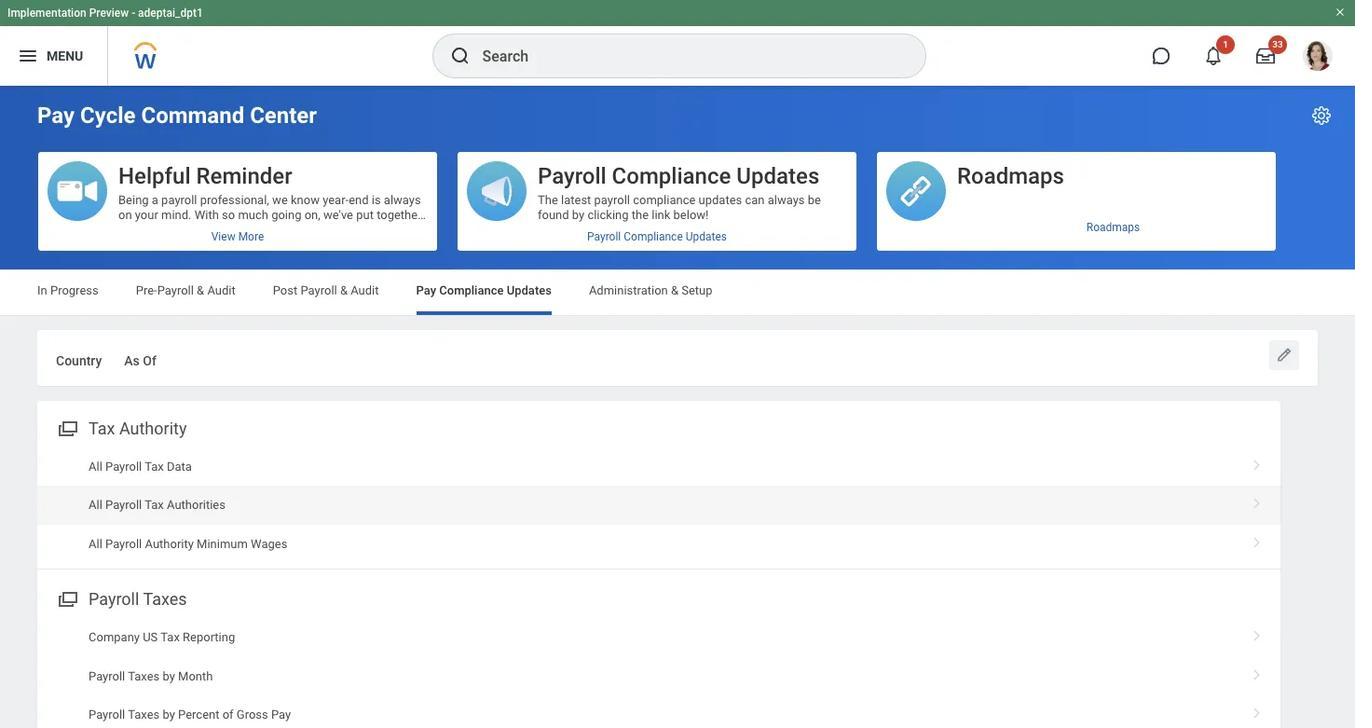 Task type: vqa. For each thing, say whether or not it's contained in the screenshot.
The
yes



Task type: locate. For each thing, give the bounding box(es) containing it.
taxes inside payroll taxes by month link
[[128, 669, 160, 683]]

data
[[167, 460, 192, 473]]

1 vertical spatial chevron right image
[[1246, 663, 1270, 681]]

0 vertical spatial chevron right image
[[1246, 453, 1270, 472]]

audit down stress at the left of the page
[[207, 283, 236, 297]]

0 horizontal spatial of
[[223, 708, 234, 722]]

0 vertical spatial pay
[[37, 103, 75, 129]]

minimum
[[197, 537, 248, 551]]

chevron right image
[[1246, 453, 1270, 472], [1246, 663, 1270, 681]]

your up quick
[[135, 208, 158, 222]]

chevron right image inside payroll taxes by percent of gross pay link
[[1246, 701, 1270, 720]]

0 vertical spatial of
[[268, 223, 280, 237]]

payroll up latest
[[538, 163, 607, 189]]

0 horizontal spatial payroll
[[161, 193, 197, 207]]

all payroll tax data link
[[37, 447, 1281, 486]]

in
[[37, 283, 47, 297]]

2 vertical spatial by
[[163, 708, 175, 722]]

by left month
[[163, 669, 175, 683]]

chevron right image inside payroll taxes by month link
[[1246, 663, 1270, 681]]

always inside the latest payroll compliance updates can always be found by clicking the link below!
[[768, 193, 805, 207]]

by inside the latest payroll compliance updates can always be found by clicking the link below!
[[572, 208, 585, 222]]

always up together
[[384, 193, 421, 207]]

command
[[141, 103, 244, 129]]

1 payroll from the left
[[161, 193, 197, 207]]

by for percent
[[163, 708, 175, 722]]

roadmaps
[[958, 163, 1065, 189], [1087, 221, 1140, 234]]

menu group image down the country on the left
[[54, 415, 79, 440]]

by inside payroll taxes by percent of gross pay link
[[163, 708, 175, 722]]

payroll down keep in the top left of the page
[[157, 283, 194, 297]]

know
[[291, 193, 320, 207]]

chevron right image for data
[[1246, 453, 1270, 472]]

payroll down the clicking
[[587, 230, 621, 243]]

reminder
[[196, 163, 292, 189]]

list for tax authority
[[37, 447, 1281, 563]]

1 horizontal spatial payroll
[[594, 193, 630, 207]]

tax right us
[[161, 630, 180, 644]]

authority
[[119, 418, 187, 438], [145, 537, 194, 551]]

chevron right image inside all payroll authority minimum wages link
[[1246, 530, 1270, 549]]

1 vertical spatial pay
[[416, 283, 436, 297]]

2 horizontal spatial updates
[[737, 163, 820, 189]]

3 chevron right image from the top
[[1246, 624, 1270, 643]]

&
[[197, 283, 204, 297], [340, 283, 348, 297], [671, 283, 679, 297]]

pay
[[37, 103, 75, 129], [416, 283, 436, 297], [271, 708, 291, 722]]

1 audit from the left
[[207, 283, 236, 297]]

to down 'with'
[[192, 223, 203, 237]]

4 chevron right image from the top
[[1246, 701, 1270, 720]]

pay for pay compliance updates
[[416, 283, 436, 297]]

1 horizontal spatial of
[[268, 223, 280, 237]]

payroll down the all payroll tax data
[[105, 498, 142, 512]]

2 vertical spatial updates
[[507, 283, 552, 297]]

tab list inside main content
[[19, 270, 1337, 315]]

edit image
[[1275, 346, 1294, 365]]

1 horizontal spatial audit
[[351, 283, 379, 297]]

payroll down company
[[89, 669, 125, 683]]

1 horizontal spatial your
[[187, 238, 210, 252]]

0 vertical spatial all
[[89, 460, 102, 473]]

1 always from the left
[[384, 193, 421, 207]]

0 vertical spatial roadmaps
[[958, 163, 1065, 189]]

2 chevron right image from the top
[[1246, 663, 1270, 681]]

a right the being
[[152, 193, 158, 207]]

tax down the all payroll tax data
[[145, 498, 164, 512]]

payroll compliance updates up compliance
[[538, 163, 820, 189]]

list containing all payroll tax data
[[37, 447, 1281, 563]]

roadmaps inside roadmaps link
[[1087, 221, 1140, 234]]

payroll up company
[[89, 589, 139, 609]]

payroll taxes by percent of gross pay link
[[37, 696, 1281, 728]]

taxes inside payroll taxes by percent of gross pay link
[[128, 708, 160, 722]]

main content
[[0, 86, 1356, 728]]

found
[[538, 208, 569, 222]]

payroll
[[161, 193, 197, 207], [594, 193, 630, 207]]

the
[[538, 193, 558, 207]]

pay inside payroll taxes by percent of gross pay link
[[271, 708, 291, 722]]

payroll taxes by month
[[89, 669, 213, 683]]

33
[[1273, 39, 1284, 49]]

tax for authorities
[[145, 498, 164, 512]]

tax inside list item
[[145, 498, 164, 512]]

authority down all payroll tax authorities
[[145, 537, 194, 551]]

2 vertical spatial all
[[89, 537, 102, 551]]

list
[[37, 447, 1281, 563], [37, 618, 1281, 728]]

payroll up the clicking
[[594, 193, 630, 207]]

2 vertical spatial pay
[[271, 708, 291, 722]]

on
[[118, 208, 132, 222]]

all payroll tax authorities list item
[[37, 486, 1281, 525]]

chevron right image
[[1246, 492, 1270, 510], [1246, 530, 1270, 549], [1246, 624, 1270, 643], [1246, 701, 1270, 720]]

0 horizontal spatial to
[[118, 238, 129, 252]]

1 chevron right image from the top
[[1246, 453, 1270, 472]]

updates
[[737, 163, 820, 189], [686, 230, 727, 243], [507, 283, 552, 297]]

1 chevron right image from the top
[[1246, 492, 1270, 510]]

payroll inside the latest payroll compliance updates can always be found by clicking the link below!
[[594, 193, 630, 207]]

0 horizontal spatial roadmaps
[[958, 163, 1065, 189]]

tax up the all payroll tax data
[[89, 418, 115, 438]]

0 vertical spatial authority
[[119, 418, 187, 438]]

menu group image
[[54, 415, 79, 440], [54, 586, 79, 611]]

menu banner
[[0, 0, 1356, 86]]

menu group image for tax authority
[[54, 415, 79, 440]]

updates down found at top left
[[507, 283, 552, 297]]

1 horizontal spatial always
[[768, 193, 805, 207]]

2 all from the top
[[89, 498, 102, 512]]

1 menu group image from the top
[[54, 415, 79, 440]]

some
[[283, 223, 313, 237]]

2 always from the left
[[768, 193, 805, 207]]

1 horizontal spatial &
[[340, 283, 348, 297]]

to
[[192, 223, 203, 237], [118, 238, 129, 252]]

& left setup
[[671, 283, 679, 297]]

in progress
[[37, 283, 99, 297]]

0 vertical spatial taxes
[[143, 589, 187, 609]]

video
[[160, 223, 189, 237]]

pay down concepts at the top of page
[[416, 283, 436, 297]]

percent
[[178, 708, 220, 722]]

pay compliance updates
[[416, 283, 552, 297]]

updates down below!
[[686, 230, 727, 243]]

2 horizontal spatial pay
[[416, 283, 436, 297]]

chevron right image for company us tax reporting
[[1246, 624, 1270, 643]]

authorities
[[167, 498, 226, 512]]

2 menu group image from the top
[[54, 586, 79, 611]]

chevron right image inside all payroll tax data link
[[1246, 453, 1270, 472]]

gross
[[237, 708, 268, 722]]

post
[[273, 283, 298, 297]]

audit down important
[[351, 283, 379, 297]]

tax for reporting
[[161, 630, 180, 644]]

all down tax authority
[[89, 460, 102, 473]]

& right pre-
[[197, 283, 204, 297]]

menu group image for payroll taxes
[[54, 586, 79, 611]]

always
[[384, 193, 421, 207], [768, 193, 805, 207]]

0 horizontal spatial audit
[[207, 283, 236, 297]]

1 & from the left
[[197, 283, 204, 297]]

1 vertical spatial your
[[187, 238, 210, 252]]

2 chevron right image from the top
[[1246, 530, 1270, 549]]

2 list from the top
[[37, 618, 1281, 728]]

0 vertical spatial your
[[135, 208, 158, 222]]

chevron right image inside all payroll tax authorities link
[[1246, 492, 1270, 510]]

payroll for payroll
[[594, 193, 630, 207]]

0 horizontal spatial &
[[197, 283, 204, 297]]

taxes down payroll taxes by month
[[128, 708, 160, 722]]

by down latest
[[572, 208, 585, 222]]

1 vertical spatial taxes
[[128, 669, 160, 683]]

2 & from the left
[[340, 283, 348, 297]]

below!
[[674, 208, 709, 222]]

0 horizontal spatial always
[[384, 193, 421, 207]]

payroll down all payroll tax authorities
[[105, 537, 142, 551]]

payroll taxes by percent of gross pay
[[89, 708, 291, 722]]

1 vertical spatial by
[[163, 669, 175, 683]]

menu button
[[0, 26, 107, 86]]

a
[[152, 193, 158, 207], [118, 223, 125, 237]]

mind.
[[161, 208, 192, 222]]

pay left cycle
[[37, 103, 75, 129]]

as of
[[124, 353, 157, 368]]

country
[[56, 353, 102, 368]]

implementation
[[7, 7, 86, 20]]

1 vertical spatial menu group image
[[54, 586, 79, 611]]

list for payroll taxes
[[37, 618, 1281, 728]]

1 horizontal spatial to
[[192, 223, 203, 237]]

of up the down!
[[268, 223, 280, 237]]

2 horizontal spatial &
[[671, 283, 679, 297]]

your right keep in the top left of the page
[[187, 238, 210, 252]]

we've
[[324, 208, 353, 222]]

professional,
[[200, 193, 269, 207]]

1 all from the top
[[89, 460, 102, 473]]

payroll down payroll taxes by month
[[89, 708, 125, 722]]

0 horizontal spatial a
[[118, 223, 125, 237]]

tax left data
[[145, 460, 164, 473]]

help
[[132, 238, 155, 252]]

all down the all payroll tax data
[[89, 498, 102, 512]]

of left gross
[[223, 708, 234, 722]]

by inside payroll taxes by month link
[[163, 669, 175, 683]]

latest
[[561, 193, 591, 207]]

a down on
[[118, 223, 125, 237]]

payroll compliance updates
[[538, 163, 820, 189], [587, 230, 727, 243]]

stress
[[213, 238, 246, 252]]

list containing company us tax reporting
[[37, 618, 1281, 728]]

1 vertical spatial list
[[37, 618, 1281, 728]]

0 vertical spatial by
[[572, 208, 585, 222]]

month
[[178, 669, 213, 683]]

1 horizontal spatial a
[[152, 193, 158, 207]]

updates
[[699, 193, 742, 207]]

payroll up mind.
[[161, 193, 197, 207]]

justify image
[[17, 45, 39, 67]]

going
[[271, 208, 302, 222]]

all inside list item
[[89, 498, 102, 512]]

authority up the all payroll tax data
[[119, 418, 187, 438]]

all payroll authority minimum wages link
[[37, 525, 1281, 563]]

0 horizontal spatial pay
[[37, 103, 75, 129]]

all payroll tax authorities link
[[37, 486, 1281, 525]]

chevron right image for month
[[1246, 663, 1270, 681]]

0 vertical spatial compliance
[[612, 163, 731, 189]]

by left percent
[[163, 708, 175, 722]]

2 vertical spatial taxes
[[128, 708, 160, 722]]

1 horizontal spatial roadmaps
[[1087, 221, 1140, 234]]

all up payroll taxes
[[89, 537, 102, 551]]

0 vertical spatial list
[[37, 447, 1281, 563]]

compliance
[[612, 163, 731, 189], [624, 230, 683, 243], [439, 283, 504, 297]]

1 vertical spatial of
[[223, 708, 234, 722]]

payroll
[[538, 163, 607, 189], [587, 230, 621, 243], [157, 283, 194, 297], [301, 283, 337, 297], [105, 460, 142, 473], [105, 498, 142, 512], [105, 537, 142, 551], [89, 589, 139, 609], [89, 669, 125, 683], [89, 708, 125, 722]]

0 vertical spatial menu group image
[[54, 415, 79, 440]]

quick
[[128, 223, 157, 237]]

tax for data
[[145, 460, 164, 473]]

3 all from the top
[[89, 537, 102, 551]]

1 vertical spatial all
[[89, 498, 102, 512]]

tax
[[89, 418, 115, 438], [145, 460, 164, 473], [145, 498, 164, 512], [161, 630, 180, 644]]

& for post payroll & audit
[[340, 283, 348, 297]]

& right post
[[340, 283, 348, 297]]

tab list containing in progress
[[19, 270, 1337, 315]]

preview
[[89, 7, 129, 20]]

taxes down us
[[128, 669, 160, 683]]

1 vertical spatial a
[[118, 223, 125, 237]]

1 horizontal spatial updates
[[686, 230, 727, 243]]

taxes for payroll taxes by percent of gross pay
[[128, 708, 160, 722]]

0 vertical spatial updates
[[737, 163, 820, 189]]

taxes up company us tax reporting
[[143, 589, 187, 609]]

all
[[89, 460, 102, 473], [89, 498, 102, 512], [89, 537, 102, 551]]

important
[[316, 223, 369, 237]]

1 vertical spatial to
[[118, 238, 129, 252]]

2 audit from the left
[[351, 283, 379, 297]]

keep
[[158, 238, 184, 252]]

always left be
[[768, 193, 805, 207]]

helpful reminder
[[118, 163, 292, 189]]

2 payroll from the left
[[594, 193, 630, 207]]

0 vertical spatial payroll compliance updates
[[538, 163, 820, 189]]

profile logan mcneil image
[[1303, 41, 1333, 75]]

payroll inside all payroll tax authorities link
[[105, 498, 142, 512]]

1 list from the top
[[37, 447, 1281, 563]]

payroll inside 'being a payroll professional, we know year-end is always on your mind. with so much going on, we've put together a quick video to remind you of some important concepts to help keep your stress down!'
[[161, 193, 197, 207]]

chevron right image inside company us tax reporting link
[[1246, 624, 1270, 643]]

to left help
[[118, 238, 129, 252]]

1 vertical spatial roadmaps
[[1087, 221, 1140, 234]]

updates up can
[[737, 163, 820, 189]]

3 & from the left
[[671, 283, 679, 297]]

1 horizontal spatial pay
[[271, 708, 291, 722]]

payroll compliance updates down 'link'
[[587, 230, 727, 243]]

payroll down tax authority
[[105, 460, 142, 473]]

menu group image left payroll taxes
[[54, 586, 79, 611]]

roadmaps link
[[877, 213, 1276, 241]]

pay right gross
[[271, 708, 291, 722]]

the
[[632, 208, 649, 222]]

0 horizontal spatial updates
[[507, 283, 552, 297]]

tab list
[[19, 270, 1337, 315]]



Task type: describe. For each thing, give the bounding box(es) containing it.
payroll compliance updates link
[[458, 223, 857, 251]]

company us tax reporting link
[[37, 618, 1281, 657]]

administration
[[589, 283, 668, 297]]

post payroll & audit
[[273, 283, 379, 297]]

all for all payroll authority minimum wages
[[89, 537, 102, 551]]

company us tax reporting
[[89, 630, 235, 644]]

inbox large image
[[1257, 47, 1275, 65]]

as
[[124, 353, 140, 368]]

all payroll tax data
[[89, 460, 192, 473]]

0 horizontal spatial your
[[135, 208, 158, 222]]

Search Workday  search field
[[482, 35, 887, 76]]

clicking
[[588, 208, 629, 222]]

setup
[[682, 283, 713, 297]]

helpful
[[118, 163, 191, 189]]

administration & setup
[[589, 283, 713, 297]]

tax authority
[[89, 418, 187, 438]]

of
[[143, 353, 157, 368]]

audit for post payroll & audit
[[351, 283, 379, 297]]

payroll inside the payroll compliance updates link
[[587, 230, 621, 243]]

put
[[356, 208, 374, 222]]

together
[[377, 208, 422, 222]]

chevron right image for all payroll authority minimum wages
[[1246, 530, 1270, 549]]

you
[[246, 223, 265, 237]]

1
[[1223, 39, 1229, 49]]

so
[[222, 208, 235, 222]]

chevron right image for all payroll tax authorities
[[1246, 492, 1270, 510]]

1 vertical spatial updates
[[686, 230, 727, 243]]

being a payroll professional, we know year-end is always on your mind. with so much going on, we've put together a quick video to remind you of some important concepts to help keep your stress down!
[[118, 193, 422, 252]]

-
[[132, 7, 135, 20]]

payroll inside all payroll authority minimum wages link
[[105, 537, 142, 551]]

be
[[808, 193, 821, 207]]

wages
[[251, 537, 287, 551]]

pre-payroll & audit
[[136, 283, 236, 297]]

0 vertical spatial to
[[192, 223, 203, 237]]

taxes for payroll taxes by month
[[128, 669, 160, 683]]

concepts
[[372, 223, 421, 237]]

adeptai_dpt1
[[138, 7, 203, 20]]

pre-
[[136, 283, 157, 297]]

much
[[238, 208, 268, 222]]

with
[[195, 208, 219, 222]]

we
[[272, 193, 288, 207]]

end
[[349, 193, 369, 207]]

all for all payroll tax data
[[89, 460, 102, 473]]

always inside 'being a payroll professional, we know year-end is always on your mind. with so much going on, we've put together a quick video to remind you of some important concepts to help keep your stress down!'
[[384, 193, 421, 207]]

by for month
[[163, 669, 175, 683]]

chevron right image for payroll taxes by percent of gross pay
[[1246, 701, 1270, 720]]

1 vertical spatial compliance
[[624, 230, 683, 243]]

progress
[[50, 283, 99, 297]]

payroll right post
[[301, 283, 337, 297]]

audit for pre-payroll & audit
[[207, 283, 236, 297]]

payroll inside all payroll tax data link
[[105, 460, 142, 473]]

down!
[[249, 238, 282, 252]]

configure this page image
[[1311, 104, 1333, 127]]

roadmaps button
[[877, 152, 1276, 222]]

all for all payroll tax authorities
[[89, 498, 102, 512]]

being
[[118, 193, 149, 207]]

taxes for payroll taxes
[[143, 589, 187, 609]]

reporting
[[183, 630, 235, 644]]

cycle
[[80, 103, 136, 129]]

of inside 'being a payroll professional, we know year-end is always on your mind. with so much going on, we've put together a quick video to remind you of some important concepts to help keep your stress down!'
[[268, 223, 280, 237]]

notifications element
[[1313, 37, 1328, 52]]

remind
[[206, 223, 243, 237]]

pay cycle command center
[[37, 103, 317, 129]]

main content containing pay cycle command center
[[0, 86, 1356, 728]]

link
[[652, 208, 671, 222]]

pay for pay cycle command center
[[37, 103, 75, 129]]

2 vertical spatial compliance
[[439, 283, 504, 297]]

us
[[143, 630, 158, 644]]

center
[[250, 103, 317, 129]]

the latest payroll compliance updates can always be found by clicking the link below!
[[538, 193, 821, 222]]

notifications large image
[[1205, 47, 1223, 65]]

search image
[[449, 45, 471, 67]]

company
[[89, 630, 140, 644]]

0 vertical spatial a
[[152, 193, 158, 207]]

& for pre-payroll & audit
[[197, 283, 204, 297]]

roadmaps inside "roadmaps" button
[[958, 163, 1065, 189]]

payroll inside payroll taxes by percent of gross pay link
[[89, 708, 125, 722]]

payroll taxes by month link
[[37, 657, 1281, 696]]

1 button
[[1193, 35, 1235, 76]]

33 button
[[1246, 35, 1288, 76]]

1 vertical spatial authority
[[145, 537, 194, 551]]

compliance
[[633, 193, 696, 207]]

year-
[[323, 193, 349, 207]]

can
[[745, 193, 765, 207]]

implementation preview -   adeptai_dpt1
[[7, 7, 203, 20]]

close environment banner image
[[1335, 7, 1346, 18]]

1 vertical spatial payroll compliance updates
[[587, 230, 727, 243]]

menu
[[47, 48, 83, 63]]

all payroll tax authorities
[[89, 498, 226, 512]]

payroll for helpful
[[161, 193, 197, 207]]

is
[[372, 193, 381, 207]]

on,
[[305, 208, 321, 222]]

payroll taxes
[[89, 589, 187, 609]]

all payroll authority minimum wages
[[89, 537, 287, 551]]

payroll inside payroll taxes by month link
[[89, 669, 125, 683]]



